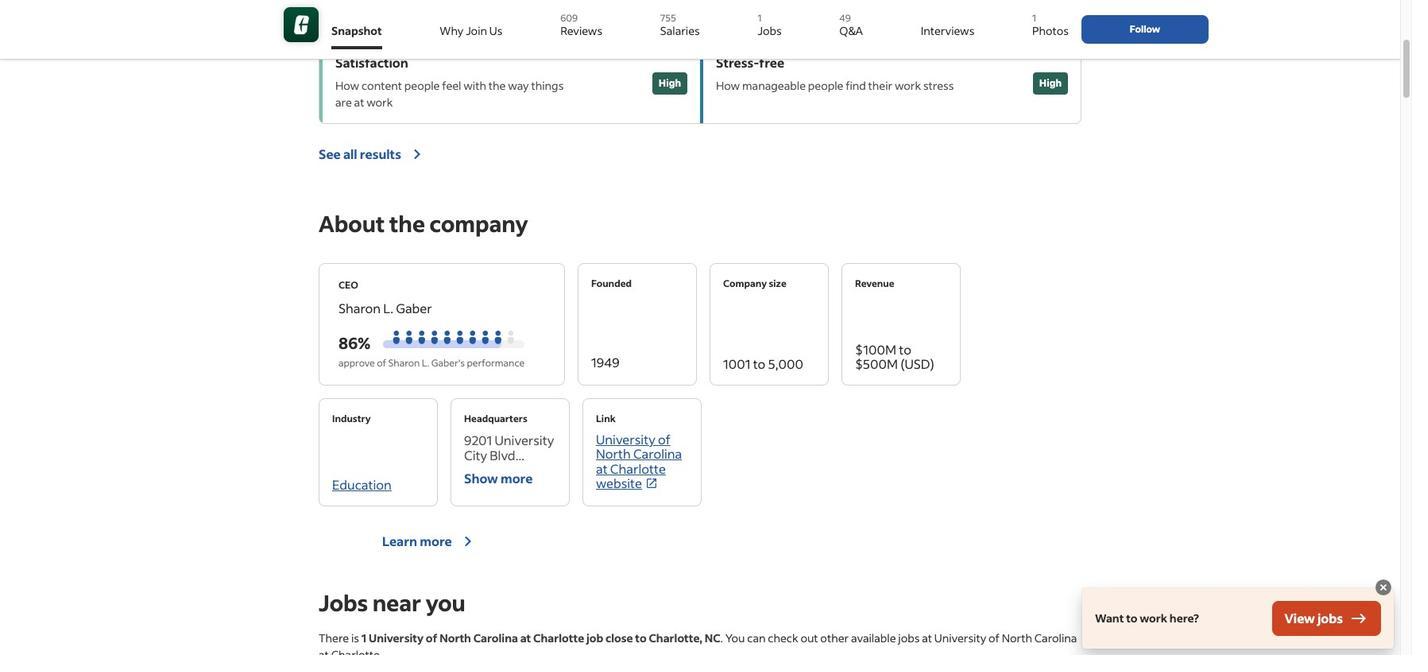 Task type: locate. For each thing, give the bounding box(es) containing it.
why join us
[[440, 23, 503, 38]]

join
[[466, 23, 487, 38]]

view jobs
[[1285, 610, 1344, 627]]

0 horizontal spatial jobs
[[319, 588, 368, 617]]

at up "satisfaction" at top left
[[336, 14, 346, 29]]

0 horizontal spatial sharon
[[339, 300, 381, 316]]

jobs right available
[[899, 630, 920, 646]]

0 horizontal spatial high
[[659, 77, 681, 89]]

sharon left gaber's
[[388, 357, 420, 369]]

about the company
[[319, 209, 528, 238]]

0 horizontal spatial the
[[390, 209, 425, 238]]

jobs
[[758, 23, 782, 38], [319, 588, 368, 617]]

1 horizontal spatial high
[[1040, 77, 1062, 89]]

to right 1001
[[753, 356, 766, 372]]

find up why join us
[[452, 0, 472, 12]]

ceo
[[339, 279, 358, 291]]

you
[[426, 588, 466, 617]]

2 high from the left
[[1040, 77, 1062, 89]]

at inside satisfaction how content people feel with the way things are at work
[[354, 94, 365, 110]]

people up why
[[414, 0, 449, 12]]

1 horizontal spatial carolina
[[634, 445, 682, 462]]

work
[[348, 14, 374, 29], [895, 78, 922, 93], [367, 94, 393, 110], [1140, 611, 1168, 626]]

1 horizontal spatial sharon
[[388, 357, 420, 369]]

to inside $100m to $500m (usd)
[[899, 341, 912, 358]]

609 reviews
[[561, 12, 603, 38]]

0 vertical spatial their
[[474, 0, 498, 12]]

want
[[1096, 611, 1125, 626]]

opens in a new window image
[[646, 477, 658, 490]]

jobs up there
[[319, 588, 368, 617]]

size
[[769, 277, 787, 289]]

755
[[661, 12, 677, 24]]

at left job
[[521, 630, 531, 646]]

city
[[464, 447, 487, 463]]

2 horizontal spatial 1
[[1033, 12, 1037, 24]]

here?
[[1170, 611, 1200, 626]]

1001 to 5,000
[[724, 356, 804, 372]]

0 horizontal spatial find
[[452, 0, 472, 12]]

people inside how enjoyable people find their day-to-day life at work
[[414, 0, 449, 12]]

to right want
[[1127, 611, 1138, 626]]

1 horizontal spatial north
[[596, 445, 631, 462]]

more inside button
[[501, 470, 533, 486]]

0 vertical spatial jobs
[[758, 23, 782, 38]]

carolina inside . you can check out other available jobs at university of north carolina at charlotte.
[[1035, 630, 1078, 646]]

1 horizontal spatial more
[[501, 470, 533, 486]]

how up snapshot
[[336, 0, 360, 12]]

1 horizontal spatial find
[[846, 78, 866, 93]]

show
[[464, 470, 498, 486]]

0 vertical spatial more
[[501, 470, 533, 486]]

9201
[[464, 432, 492, 449]]

0 horizontal spatial north
[[440, 630, 471, 646]]

how inside the stress-free how manageable people find their work stress
[[716, 78, 740, 93]]

life
[[562, 0, 578, 12]]

north inside university of north carolina at charlotte website
[[596, 445, 631, 462]]

manageable
[[743, 78, 806, 93]]

more right learn
[[420, 532, 452, 549]]

more for learn more
[[420, 532, 452, 549]]

1 horizontal spatial charlotte
[[611, 460, 666, 477]]

work down content
[[367, 94, 393, 110]]

find down q&a on the top right
[[846, 78, 866, 93]]

1 vertical spatial charlotte
[[534, 630, 585, 646]]

1 vertical spatial l.
[[422, 357, 430, 369]]

0 horizontal spatial 1
[[362, 630, 367, 646]]

86 %
[[339, 332, 370, 353]]

the left the way
[[489, 78, 506, 93]]

the
[[489, 78, 506, 93], [390, 209, 425, 238]]

1 inside the 1 photos
[[1033, 12, 1037, 24]]

to for 5,000
[[753, 356, 766, 372]]

high down "photos"
[[1040, 77, 1062, 89]]

high for satisfaction
[[659, 77, 681, 89]]

0 horizontal spatial more
[[420, 532, 452, 549]]

is
[[351, 630, 359, 646]]

to-
[[524, 0, 541, 12]]

0 vertical spatial the
[[489, 78, 506, 93]]

people
[[414, 0, 449, 12], [405, 78, 440, 93], [808, 78, 844, 93]]

sharon down ceo
[[339, 300, 381, 316]]

all
[[343, 145, 358, 162]]

education link
[[332, 477, 392, 493]]

$100m to $500m (usd)
[[856, 341, 935, 372]]

content
[[362, 78, 402, 93]]

sharon
[[339, 300, 381, 316], [388, 357, 420, 369]]

at inside university of north carolina at charlotte website
[[596, 460, 608, 477]]

how up are
[[336, 78, 360, 93]]

free
[[760, 54, 785, 71]]

0 vertical spatial charlotte
[[611, 460, 666, 477]]

of
[[377, 357, 387, 369], [658, 431, 671, 447], [426, 630, 438, 646], [989, 630, 1000, 646]]

the right the about
[[390, 209, 425, 238]]

things
[[531, 78, 564, 93]]

jobs up free
[[758, 23, 782, 38]]

satisfaction
[[336, 54, 408, 71]]

9201 university city blvd
[[464, 432, 554, 463]]

available
[[851, 630, 896, 646]]

work left the stress
[[895, 78, 922, 93]]

learn
[[382, 532, 417, 549]]

more down ...
[[501, 470, 533, 486]]

work down enjoyable
[[348, 14, 374, 29]]

l. left gaber's
[[422, 357, 430, 369]]

0 vertical spatial find
[[452, 0, 472, 12]]

at right are
[[354, 94, 365, 110]]

1 vertical spatial their
[[869, 78, 893, 93]]

close image
[[1375, 578, 1394, 597]]

company
[[724, 277, 767, 289]]

university of north carolina at charlotte website
[[596, 431, 682, 491]]

north
[[596, 445, 631, 462], [440, 630, 471, 646], [1002, 630, 1033, 646]]

snapshot link
[[332, 6, 382, 49]]

(usd)
[[901, 356, 935, 372]]

1 vertical spatial sharon
[[388, 357, 420, 369]]

gaber's
[[431, 357, 465, 369]]

how inside how enjoyable people find their day-to-day life at work
[[336, 0, 360, 12]]

charlotte left job
[[534, 630, 585, 646]]

100 million usd  to 500 million usd element
[[856, 341, 948, 372]]

1 vertical spatial the
[[390, 209, 425, 238]]

49
[[840, 12, 851, 24]]

their left the stress
[[869, 78, 893, 93]]

1 vertical spatial jobs
[[899, 630, 920, 646]]

people inside satisfaction how content people feel with the way things are at work
[[405, 78, 440, 93]]

their
[[474, 0, 498, 12], [869, 78, 893, 93]]

%
[[358, 332, 370, 353]]

1 inside 1 jobs
[[758, 12, 762, 24]]

why join us link
[[440, 6, 503, 49]]

near
[[373, 588, 422, 617]]

to right $100m
[[899, 341, 912, 358]]

interviews
[[921, 23, 975, 38]]

find
[[452, 0, 472, 12], [846, 78, 866, 93]]

1 vertical spatial jobs
[[319, 588, 368, 617]]

2 horizontal spatial carolina
[[1035, 630, 1078, 646]]

their left "day-"
[[474, 0, 498, 12]]

follow
[[1131, 23, 1161, 35]]

charlotte
[[611, 460, 666, 477], [534, 630, 585, 646]]

people right the manageable
[[808, 78, 844, 93]]

see all results button
[[319, 137, 427, 172]]

high
[[659, 77, 681, 89], [1040, 77, 1062, 89]]

day-
[[501, 0, 524, 12]]

how inside satisfaction how content people feel with the way things are at work
[[336, 78, 360, 93]]

1 vertical spatial more
[[420, 532, 452, 549]]

how enjoyable people find their day-to-day life at work
[[336, 0, 578, 29]]

people left feel
[[405, 78, 440, 93]]

1 horizontal spatial 1
[[758, 12, 762, 24]]

charlotte up opens in a new window image
[[611, 460, 666, 477]]

jobs right view
[[1318, 610, 1344, 627]]

at down link
[[596, 460, 608, 477]]

. you can check out other available jobs at university of north carolina at charlotte.
[[319, 630, 1078, 655]]

high down salaries
[[659, 77, 681, 89]]

0 vertical spatial l.
[[383, 300, 394, 316]]

check
[[768, 630, 799, 646]]

609
[[561, 12, 578, 24]]

education
[[332, 477, 392, 493]]

1 high from the left
[[659, 77, 681, 89]]

revenue
[[856, 277, 895, 289]]

1 horizontal spatial jobs
[[1318, 610, 1344, 627]]

reviews
[[561, 23, 603, 38]]

0 horizontal spatial their
[[474, 0, 498, 12]]

of inside . you can check out other available jobs at university of north carolina at charlotte.
[[989, 630, 1000, 646]]

jobs
[[1318, 610, 1344, 627], [899, 630, 920, 646]]

charlotte.
[[331, 647, 382, 655]]

2 horizontal spatial north
[[1002, 630, 1033, 646]]

l. left gaber
[[383, 300, 394, 316]]

1 for photos
[[1033, 12, 1037, 24]]

1 photos
[[1033, 12, 1069, 38]]

1 horizontal spatial their
[[869, 78, 893, 93]]

how down the stress-
[[716, 78, 740, 93]]

0 vertical spatial jobs
[[1318, 610, 1344, 627]]

0 horizontal spatial jobs
[[899, 630, 920, 646]]

1 vertical spatial find
[[846, 78, 866, 93]]

1 horizontal spatial the
[[489, 78, 506, 93]]



Task type: describe. For each thing, give the bounding box(es) containing it.
at right available
[[922, 630, 933, 646]]

1949
[[592, 354, 620, 370]]

at inside how enjoyable people find their day-to-day life at work
[[336, 14, 346, 29]]

out
[[801, 630, 819, 646]]

founded
[[592, 277, 632, 289]]

q&a
[[840, 23, 863, 38]]

way
[[508, 78, 529, 93]]

blvd
[[490, 447, 516, 463]]

their inside the stress-free how manageable people find their work stress
[[869, 78, 893, 93]]

view
[[1285, 610, 1316, 627]]

there is 1 university of north carolina at charlotte job close to charlotte, nc
[[319, 630, 721, 646]]

755 salaries
[[661, 12, 700, 38]]

49 q&a
[[840, 12, 863, 38]]

learn more
[[382, 532, 452, 549]]

high for stress-free
[[1040, 77, 1062, 89]]

of inside university of north carolina at charlotte website
[[658, 431, 671, 447]]

job
[[587, 630, 604, 646]]

satisfaction how content people feel with the way things are at work
[[336, 54, 564, 110]]

work inside how enjoyable people find their day-to-day life at work
[[348, 14, 374, 29]]

follow button
[[1082, 15, 1209, 44]]

company size
[[724, 277, 787, 289]]

company
[[430, 209, 528, 238]]

show more button
[[464, 464, 557, 493]]

work inside satisfaction how content people feel with the way things are at work
[[367, 94, 393, 110]]

university inside . you can check out other available jobs at university of north carolina at charlotte.
[[935, 630, 987, 646]]

approve
[[339, 357, 375, 369]]

the inside satisfaction how content people feel with the way things are at work
[[489, 78, 506, 93]]

see
[[319, 145, 341, 162]]

photos
[[1033, 23, 1069, 38]]

learn more link
[[382, 532, 478, 551]]

find inside the stress-free how manageable people find their work stress
[[846, 78, 866, 93]]

link
[[596, 412, 616, 424]]

want to work here?
[[1096, 611, 1200, 626]]

1 for jobs
[[758, 12, 762, 24]]

stress
[[924, 78, 954, 93]]

close
[[606, 630, 633, 646]]

$500m
[[856, 356, 898, 372]]

see all results
[[319, 145, 401, 162]]

0 horizontal spatial l.
[[383, 300, 394, 316]]

view jobs link
[[1273, 601, 1382, 636]]

about
[[319, 209, 385, 238]]

charlotte inside university of north carolina at charlotte website
[[611, 460, 666, 477]]

approve of sharon l. gaber's performance
[[339, 357, 525, 369]]

interviews link
[[921, 6, 975, 49]]

work inside the stress-free how manageable people find their work stress
[[895, 78, 922, 93]]

to for $500m
[[899, 341, 912, 358]]

day
[[541, 0, 560, 12]]

5,000
[[769, 356, 804, 372]]

jobs inside . you can check out other available jobs at university of north carolina at charlotte.
[[899, 630, 920, 646]]

stress-
[[716, 54, 760, 71]]

find inside how enjoyable people find their day-to-day life at work
[[452, 0, 472, 12]]

performance
[[467, 357, 525, 369]]

at down there
[[319, 647, 329, 655]]

industry
[[332, 412, 371, 424]]

.
[[721, 630, 723, 646]]

north inside . you can check out other available jobs at university of north carolina at charlotte.
[[1002, 630, 1033, 646]]

nc
[[705, 630, 721, 646]]

...
[[516, 447, 525, 463]]

you
[[726, 630, 745, 646]]

us
[[490, 23, 503, 38]]

0 horizontal spatial charlotte
[[534, 630, 585, 646]]

other
[[821, 630, 849, 646]]

more for show more
[[501, 470, 533, 486]]

86
[[339, 332, 358, 353]]

website
[[596, 475, 642, 491]]

enjoyable
[[362, 0, 412, 12]]

headquarters
[[464, 412, 528, 424]]

can
[[748, 630, 766, 646]]

work left here?
[[1140, 611, 1168, 626]]

to for work
[[1127, 611, 1138, 626]]

people inside the stress-free how manageable people find their work stress
[[808, 78, 844, 93]]

to right close
[[635, 630, 647, 646]]

1 jobs
[[758, 12, 782, 38]]

university inside university of north carolina at charlotte website
[[596, 431, 656, 447]]

charlotte,
[[649, 630, 703, 646]]

1 horizontal spatial jobs
[[758, 23, 782, 38]]

jobs near you
[[319, 588, 466, 617]]

1 horizontal spatial l.
[[422, 357, 430, 369]]

sharon l. gaber
[[339, 300, 432, 316]]

carolina inside university of north carolina at charlotte website
[[634, 445, 682, 462]]

0 vertical spatial sharon
[[339, 300, 381, 316]]

why
[[440, 23, 464, 38]]

university inside '9201 university city blvd'
[[495, 432, 554, 449]]

$100m
[[856, 341, 897, 358]]

snapshot
[[332, 23, 382, 38]]

stress-free how manageable people find their work stress
[[716, 54, 954, 93]]

1001
[[724, 356, 751, 372]]

their inside how enjoyable people find their day-to-day life at work
[[474, 0, 498, 12]]

there
[[319, 630, 349, 646]]

salaries
[[661, 23, 700, 38]]

0 horizontal spatial carolina
[[474, 630, 518, 646]]

gaber
[[396, 300, 432, 316]]

show more
[[464, 470, 533, 486]]

results
[[360, 145, 401, 162]]



Task type: vqa. For each thing, say whether or not it's contained in the screenshot.


